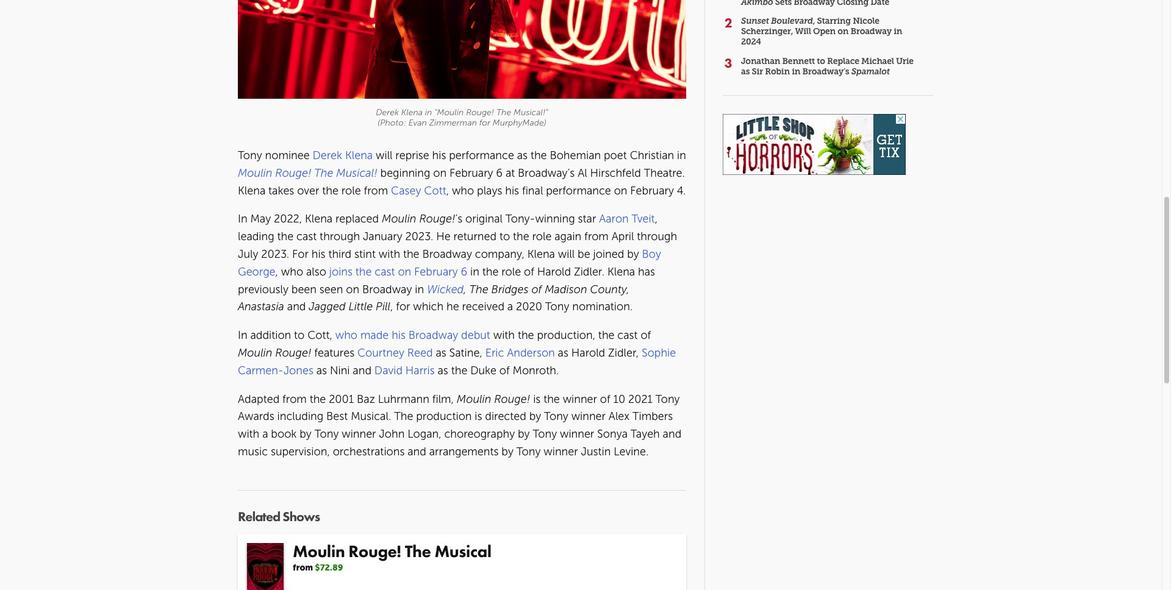 Task type: describe. For each thing, give the bounding box(es) containing it.
1 through from the left
[[320, 230, 360, 243]]

with inside , leading the cast through january 2023. he returned to the role again from april through july 2023. for his third stint with the broadway company, klena will be joined by
[[379, 248, 400, 261]]

his inside , leading the cast through january 2023. he returned to the role again from april through july 2023. for his third stint with the broadway company, klena will be joined by
[[312, 248, 325, 261]]

his down at
[[505, 184, 519, 197]]

by right directed
[[529, 410, 541, 424]]

winner up orchestrations
[[342, 428, 376, 441]]

carmen-
[[238, 364, 283, 377]]

jonathan bennett to replace michael urie as sir robin in broadway's
[[741, 56, 914, 77]]

casey
[[391, 184, 421, 197]]

zidler.
[[574, 265, 605, 279]]

again
[[555, 230, 582, 243]]

musical.
[[351, 410, 391, 424]]

, for , leading the cast through january 2023. he returned to the role again from april through july 2023. for his third stint with the broadway company, klena will be joined by
[[655, 213, 658, 226]]

0 horizontal spatial 6
[[461, 265, 467, 279]]

2022,
[[274, 213, 302, 226]]

rouge! inside moulin rouge! the musical from $72.89
[[349, 541, 401, 563]]

final
[[522, 184, 543, 197]]

and down 'logan,'
[[408, 445, 426, 459]]

the up joins the cast on february 6 link
[[403, 248, 419, 261]]

david
[[374, 364, 403, 377]]

in down company,
[[470, 265, 479, 279]]

1 vertical spatial february
[[630, 184, 674, 197]]

2 through from the left
[[637, 230, 677, 243]]

addition
[[250, 329, 291, 342]]

as inside the jonathan bennett to replace michael urie as sir robin in broadway's
[[741, 66, 750, 77]]

performance for final
[[546, 184, 611, 197]]

takes
[[268, 184, 294, 197]]

to inside , leading the cast through january 2023. he returned to the role again from april through july 2023. for his third stint with the broadway company, klena will be joined by
[[500, 230, 510, 243]]

who inside 'in addition to cott, who made his broadway debut with the production, the cast of moulin rouge! features courtney reed as satine, eric anderson as harold zidler,'
[[335, 329, 358, 342]]

with inside is the winner of 10 2021 tony awards including best musical. the production is directed by tony winner alex timbers with a book by tony winner john logan, choreography by tony winner sonya tayeh and music supervision, orchestrations and arrangements by tony winner justin levine.
[[238, 428, 259, 441]]

klena inside 'tony nominee derek klena will reprise his performance as the bohemian poet christian in moulin rouge! the musical!'
[[345, 149, 373, 162]]

of inside 'in addition to cott, who made his broadway debut with the production, the cast of moulin rouge! features courtney reed as satine, eric anderson as harold zidler,'
[[641, 329, 651, 342]]

moulin inside 'in addition to cott, who made his broadway debut with the production, the cast of moulin rouge! features courtney reed as satine, eric anderson as harold zidler,'
[[238, 346, 272, 360]]

david harris link
[[374, 364, 435, 377]]

jones
[[283, 364, 314, 377]]

monroth.
[[513, 364, 559, 377]]

6 inside beginning on february 6 at broadway's al hirschfeld theatre. klena takes over the role from
[[496, 166, 503, 180]]

of for harold
[[524, 265, 534, 279]]

harold inside in the role of harold zidler. klena has previously been seen on broadway in
[[537, 265, 571, 279]]

in inside 'tony nominee derek klena will reprise his performance as the bohemian poet christian in moulin rouge! the musical!'
[[677, 149, 686, 162]]

2001
[[329, 393, 354, 406]]

a
[[262, 428, 268, 441]]

winner up justin
[[560, 428, 594, 441]]

been
[[291, 283, 317, 296]]

county,
[[590, 283, 630, 296]]

boy george
[[238, 248, 661, 279]]

including
[[277, 410, 323, 424]]

to for the
[[294, 329, 305, 342]]

and right 'nini' at bottom
[[353, 364, 372, 377]]

robin
[[765, 66, 790, 77]]

winner left justin
[[544, 445, 578, 459]]

jonathan
[[741, 56, 780, 66]]

, right the little
[[390, 300, 393, 314]]

january
[[363, 230, 402, 243]]

to for broadway's
[[817, 56, 825, 66]]

shows
[[283, 508, 320, 526]]

also
[[306, 265, 326, 279]]

from inside beginning on february 6 at broadway's al hirschfeld theatre. klena takes over the role from
[[364, 184, 388, 197]]

boulevard
[[771, 16, 813, 26]]

, who also joins the cast on february 6
[[275, 265, 467, 279]]

murphymade)
[[493, 118, 547, 128]]

hirschfeld
[[590, 166, 641, 180]]

leading
[[238, 230, 274, 243]]

tony inside 'tony nominee derek klena will reprise his performance as the bohemian poet christian in moulin rouge! the musical!'
[[238, 149, 262, 162]]

will inside 'tony nominee derek klena will reprise his performance as the bohemian poet christian in moulin rouge! the musical!'
[[376, 149, 393, 162]]

musical!"
[[514, 108, 548, 118]]

the inside is the winner of 10 2021 tony awards including best musical. the production is directed by tony winner alex timbers with a book by tony winner john logan, choreography by tony winner sonya tayeh and music supervision, orchestrations and arrangements by tony winner justin levine.
[[544, 393, 560, 406]]

role inside , leading the cast through january 2023. he returned to the role again from april through july 2023. for his third stint with the broadway company, klena will be joined by
[[532, 230, 552, 243]]

adapted from the 2001 baz luhrmann film, moulin rouge!
[[238, 393, 530, 406]]

michael
[[861, 56, 894, 66]]

will
[[795, 26, 811, 37]]

film,
[[432, 393, 454, 406]]

baz
[[357, 393, 375, 406]]

arrangements
[[429, 445, 499, 459]]

derek inside derek klena in "moulin rouge! the musical!" (photo: evan zimmerman for murphymade)
[[376, 108, 399, 118]]

and down timbers
[[663, 428, 682, 441]]

the down tony-
[[513, 230, 529, 243]]

bennett
[[782, 56, 815, 66]]

anderson
[[507, 346, 555, 360]]

klena inside derek klena in "moulin rouge! the musical!" (photo: evan zimmerman for murphymade)
[[401, 108, 423, 118]]

the down 2022,
[[277, 230, 294, 243]]

broadway's inside beginning on february 6 at broadway's al hirschfeld theatre. klena takes over the role from
[[518, 166, 575, 180]]

klena inside beginning on february 6 at broadway's al hirschfeld theatre. klena takes over the role from
[[238, 184, 266, 197]]

, for , starring nicole scherzinger, will open on broadway in 2024
[[813, 16, 815, 26]]

for inside derek klena in "moulin rouge! the musical!" (photo: evan zimmerman for murphymade)
[[479, 118, 491, 128]]

previously
[[238, 283, 289, 296]]

tveit
[[632, 213, 655, 226]]

star
[[578, 213, 596, 226]]

sophie carmen-jones
[[238, 346, 676, 377]]

starring
[[817, 16, 851, 26]]

beginning
[[380, 166, 430, 180]]

broadway inside 'in addition to cott, who made his broadway debut with the production, the cast of moulin rouge! features courtney reed as satine, eric anderson as harold zidler,'
[[409, 329, 458, 342]]

rouge! inside 'tony nominee derek klena will reprise his performance as the bohemian poet christian in moulin rouge! the musical!'
[[275, 166, 311, 180]]

eric anderson link
[[485, 346, 555, 360]]

aaron
[[599, 213, 629, 226]]

best
[[326, 410, 348, 424]]

casey cott , who plays his final performance on february 4.
[[391, 184, 686, 197]]

scherzinger,
[[741, 26, 793, 37]]

winning
[[535, 213, 575, 226]]

debut
[[461, 329, 490, 342]]

christian
[[630, 149, 674, 162]]

be
[[578, 248, 590, 261]]

1 vertical spatial is
[[475, 410, 482, 424]]

made
[[360, 329, 389, 342]]

(photo:
[[378, 118, 406, 128]]

boy
[[642, 248, 661, 261]]

as down production,
[[558, 346, 569, 360]]

broadway inside , starring nicole scherzinger, will open on broadway in 2024
[[851, 26, 892, 37]]

for
[[292, 248, 309, 261]]

cast inside , leading the cast through january 2023. he returned to the role again from april through july 2023. for his third stint with the broadway company, klena will be joined by
[[296, 230, 317, 243]]

in for in addition to cott, who made his broadway debut with the production, the cast of moulin rouge! features courtney reed as satine, eric anderson as harold zidler,
[[238, 329, 247, 342]]

third
[[328, 248, 352, 261]]

of for madison
[[532, 283, 542, 296]]

little
[[349, 300, 373, 314]]

in up which
[[415, 283, 424, 296]]

, for , who also joins the cast on february 6
[[275, 265, 278, 279]]

the inside 'tony nominee derek klena will reprise his performance as the bohemian poet christian in moulin rouge! the musical!'
[[531, 149, 547, 162]]

wicked link
[[427, 283, 464, 296]]

joins the cast on february 6 link
[[329, 265, 467, 279]]

the inside , the bridges of madison county, anastasia
[[469, 283, 488, 296]]

from up including
[[282, 393, 307, 406]]

, leading the cast through january 2023. he returned to the role again from april through july 2023. for his third stint with the broadway company, klena will be joined by
[[238, 213, 677, 261]]

1 vertical spatial for
[[396, 300, 410, 314]]

in inside , starring nicole scherzinger, will open on broadway in 2024
[[894, 26, 902, 37]]

tayeh
[[631, 428, 660, 441]]

advertisement element
[[723, 114, 906, 175]]

moulin inside moulin rouge! the musical from $72.89
[[293, 541, 345, 563]]

10
[[613, 393, 625, 406]]

al
[[578, 166, 587, 180]]

beginning on february 6 at broadway's al hirschfeld theatre. klena takes over the role from
[[238, 166, 685, 197]]

will inside , leading the cast through january 2023. he returned to the role again from april through july 2023. for his third stint with the broadway company, klena will be joined by
[[558, 248, 575, 261]]

who made his broadway debut link
[[335, 329, 490, 342]]

casey cott link
[[391, 184, 446, 197]]

on inside in the role of harold zidler. klena has previously been seen on broadway in
[[346, 283, 359, 296]]

broadway's inside the jonathan bennett to replace michael urie as sir robin in broadway's
[[802, 66, 849, 77]]

2024
[[741, 37, 761, 47]]

the inside beginning on february 6 at broadway's al hirschfeld theatre. klena takes over the role from
[[322, 184, 339, 197]]

of down eric
[[499, 364, 510, 377]]

seen
[[320, 283, 343, 296]]

open
[[813, 26, 836, 37]]

2021
[[628, 393, 653, 406]]



Task type: vqa. For each thing, say whether or not it's contained in the screenshot.
top Was
no



Task type: locate. For each thing, give the bounding box(es) containing it.
harold up madison
[[537, 265, 571, 279]]

1 horizontal spatial for
[[479, 118, 491, 128]]

klena inside in the role of harold zidler. klena has previously been seen on broadway in
[[608, 265, 635, 279]]

from left '$72.89'
[[293, 563, 313, 574]]

by inside , leading the cast through january 2023. he returned to the role again from april through july 2023. for his third stint with the broadway company, klena will be joined by
[[627, 248, 639, 261]]

1 horizontal spatial role
[[502, 265, 521, 279]]

nominee
[[265, 149, 310, 162]]

the right over
[[322, 184, 339, 197]]

1 vertical spatial to
[[500, 230, 510, 243]]

moulin up january
[[382, 213, 416, 226]]

, for , the bridges of madison county, anastasia
[[464, 283, 467, 296]]

on down hirschfeld
[[614, 184, 627, 197]]

from inside moulin rouge! the musical from $72.89
[[293, 563, 313, 574]]

for
[[479, 118, 491, 128], [396, 300, 410, 314]]

his inside 'tony nominee derek klena will reprise his performance as the bohemian poet christian in moulin rouge! the musical!'
[[432, 149, 446, 162]]

0 vertical spatial 2023.
[[405, 230, 433, 243]]

book
[[271, 428, 297, 441]]

1 horizontal spatial cast
[[375, 265, 395, 279]]

sunset boulevard
[[741, 16, 813, 26]]

1 horizontal spatial is
[[533, 393, 541, 406]]

moulin up '$72.89'
[[293, 541, 345, 563]]

broadway's up casey cott , who plays his final performance on february 4.
[[518, 166, 575, 180]]

2 horizontal spatial to
[[817, 56, 825, 66]]

0 horizontal spatial for
[[396, 300, 410, 314]]

1 vertical spatial who
[[281, 265, 303, 279]]

derek klena link
[[313, 149, 373, 162]]

the up over
[[314, 166, 333, 180]]

choreography
[[444, 428, 515, 441]]

cast inside 'in addition to cott, who made his broadway debut with the production, the cast of moulin rouge! features courtney reed as satine, eric anderson as harold zidler,'
[[618, 329, 638, 342]]

2 vertical spatial with
[[238, 428, 259, 441]]

february up plays
[[450, 166, 493, 180]]

poet
[[604, 149, 627, 162]]

0 horizontal spatial through
[[320, 230, 360, 243]]

0 vertical spatial for
[[479, 118, 491, 128]]

, up in may 2022, klena replaced moulin rouge! 's original tony-winning star aaron tveit
[[446, 184, 449, 197]]

and down been
[[287, 300, 306, 314]]

music
[[238, 445, 268, 459]]

and
[[287, 300, 306, 314], [353, 364, 372, 377], [663, 428, 682, 441], [408, 445, 426, 459]]

over
[[297, 184, 319, 197]]

of left 10
[[600, 393, 610, 406]]

6 left at
[[496, 166, 503, 180]]

of for 10
[[600, 393, 610, 406]]

by down the choreography
[[502, 445, 514, 459]]

to left replace
[[817, 56, 825, 66]]

klena down 'again'
[[527, 248, 555, 261]]

theatre.
[[644, 166, 685, 180]]

nini
[[330, 364, 350, 377]]

, right will
[[813, 16, 815, 26]]

0 vertical spatial who
[[452, 184, 474, 197]]

cast
[[296, 230, 317, 243], [375, 265, 395, 279], [618, 329, 638, 342]]

by left boy
[[627, 248, 639, 261]]

rouge! inside derek klena in "moulin rouge! the musical!" (photo: evan zimmerman for murphymade)
[[466, 108, 494, 118]]

aaron tveit link
[[599, 213, 655, 226]]

as left 'nini' at bottom
[[316, 364, 327, 377]]

who
[[452, 184, 474, 197], [281, 265, 303, 279], [335, 329, 358, 342]]

$72.89
[[315, 563, 343, 574]]

harold
[[537, 265, 571, 279], [571, 346, 605, 360]]

, inside , the bridges of madison county, anastasia
[[464, 283, 467, 296]]

1 vertical spatial will
[[558, 248, 575, 261]]

a 2020
[[507, 300, 542, 314]]

on inside beginning on february 6 at broadway's al hirschfeld theatre. klena takes over the role from
[[433, 166, 447, 180]]

through up third
[[320, 230, 360, 243]]

performance up beginning on february 6 at broadway's al hirschfeld theatre. klena takes over the role from at the top of page
[[449, 149, 514, 162]]

february inside beginning on february 6 at broadway's al hirschfeld theatre. klena takes over the role from
[[450, 166, 493, 180]]

0 horizontal spatial performance
[[449, 149, 514, 162]]

0 vertical spatial in
[[238, 213, 247, 226]]

the
[[497, 108, 511, 118], [314, 166, 333, 180], [469, 283, 488, 296], [394, 410, 413, 424], [405, 541, 431, 563]]

role inside beginning on february 6 at broadway's al hirschfeld theatre. klena takes over the role from
[[341, 184, 361, 197]]

production
[[416, 410, 472, 424]]

derek left evan
[[376, 108, 399, 118]]

1 vertical spatial 6
[[461, 265, 467, 279]]

february up wicked
[[414, 265, 458, 279]]

"moulin
[[434, 108, 464, 118]]

with left a
[[238, 428, 259, 441]]

sophie
[[642, 346, 676, 360]]

winner
[[563, 393, 597, 406], [571, 410, 606, 424], [342, 428, 376, 441], [560, 428, 594, 441], [544, 445, 578, 459]]

role up bridges
[[502, 265, 521, 279]]

1 horizontal spatial through
[[637, 230, 677, 243]]

from down star
[[584, 230, 609, 243]]

1 vertical spatial in
[[238, 329, 247, 342]]

2 vertical spatial to
[[294, 329, 305, 342]]

original
[[466, 213, 503, 226]]

of inside in the role of harold zidler. klena has previously been seen on broadway in
[[524, 265, 534, 279]]

0 vertical spatial broadway's
[[802, 66, 849, 77]]

0 horizontal spatial to
[[294, 329, 305, 342]]

features
[[314, 346, 355, 360]]

of up a 2020
[[532, 283, 542, 296]]

musical
[[435, 541, 492, 563]]

1 horizontal spatial with
[[379, 248, 400, 261]]

1 horizontal spatial will
[[558, 248, 575, 261]]

in up theatre.
[[677, 149, 686, 162]]

derek
[[376, 108, 399, 118], [313, 149, 342, 162]]

0 vertical spatial performance
[[449, 149, 514, 162]]

1 horizontal spatial broadway's
[[802, 66, 849, 77]]

his right the reprise
[[432, 149, 446, 162]]

february down theatre.
[[630, 184, 674, 197]]

in left may
[[238, 213, 247, 226]]

moulin up takes at the top left of the page
[[238, 166, 272, 180]]

supervision,
[[271, 445, 330, 459]]

by down including
[[300, 428, 312, 441]]

of up bridges
[[524, 265, 534, 279]]

timbers
[[633, 410, 673, 424]]

0 vertical spatial is
[[533, 393, 541, 406]]

1 horizontal spatial performance
[[546, 184, 611, 197]]

of up sophie
[[641, 329, 651, 342]]

1 vertical spatial performance
[[546, 184, 611, 197]]

0 vertical spatial derek
[[376, 108, 399, 118]]

the inside is the winner of 10 2021 tony awards including best musical. the production is directed by tony winner alex timbers with a book by tony winner john logan, choreography by tony winner sonya tayeh and music supervision, orchestrations and arrangements by tony winner justin levine.
[[394, 410, 413, 424]]

evan
[[409, 118, 427, 128]]

the left musical!"
[[497, 108, 511, 118]]

in
[[238, 213, 247, 226], [238, 329, 247, 342]]

zimmerman
[[429, 118, 477, 128]]

in for in may 2022, klena replaced moulin rouge! 's original tony-winning star aaron tveit
[[238, 213, 247, 226]]

cast up for
[[296, 230, 317, 243]]

0 horizontal spatial with
[[238, 428, 259, 441]]

justin
[[581, 445, 611, 459]]

with up eric
[[493, 329, 515, 342]]

role inside in the role of harold zidler. klena has previously been seen on broadway in
[[502, 265, 521, 279]]

tony nominee derek klena will reprise his performance as the bohemian poet christian in moulin rouge! the musical!
[[238, 149, 686, 180]]

satine,
[[449, 346, 482, 360]]

1 vertical spatial broadway's
[[518, 166, 575, 180]]

1 horizontal spatial to
[[500, 230, 510, 243]]

anastasia
[[238, 300, 284, 314]]

moulin up carmen-
[[238, 346, 272, 360]]

levine.
[[614, 445, 649, 459]]

1 horizontal spatial derek
[[376, 108, 399, 118]]

0 horizontal spatial will
[[376, 149, 393, 162]]

received
[[462, 300, 505, 314]]

broadway inside in the role of harold zidler. klena has previously been seen on broadway in
[[362, 283, 412, 296]]

will up beginning
[[376, 149, 393, 162]]

0 horizontal spatial who
[[281, 265, 303, 279]]

with down january
[[379, 248, 400, 261]]

cott,
[[308, 329, 332, 342]]

1 vertical spatial role
[[532, 230, 552, 243]]

as up as nini and david harris as the duke of monroth.
[[436, 346, 446, 360]]

klena inside , leading the cast through january 2023. he returned to the role again from april through july 2023. for his third stint with the broadway company, klena will be joined by
[[527, 248, 555, 261]]

from inside , leading the cast through january 2023. he returned to the role again from april through july 2023. for his third stint with the broadway company, klena will be joined by
[[584, 230, 609, 243]]

sophie carmen-jones link
[[238, 346, 676, 377]]

his inside 'in addition to cott, who made his broadway debut with the production, the cast of moulin rouge! features courtney reed as satine, eric anderson as harold zidler,'
[[392, 329, 406, 342]]

replaced
[[336, 213, 379, 226]]

2 vertical spatial who
[[335, 329, 358, 342]]

performance down al
[[546, 184, 611, 197]]

2 horizontal spatial with
[[493, 329, 515, 342]]

1 in from the top
[[238, 213, 247, 226]]

1 horizontal spatial who
[[335, 329, 358, 342]]

1 vertical spatial 2023.
[[261, 248, 289, 261]]

to inside the jonathan bennett to replace michael urie as sir robin in broadway's
[[817, 56, 825, 66]]

to left cott,
[[294, 329, 305, 342]]

by down directed
[[518, 428, 530, 441]]

of inside , the bridges of madison county, anastasia
[[532, 283, 542, 296]]

and jagged little pill , for which he received a 2020 tony nomination.
[[287, 300, 633, 314]]

role down musical!
[[341, 184, 361, 197]]

replace
[[827, 56, 859, 66]]

1 vertical spatial derek
[[313, 149, 342, 162]]

0 vertical spatial to
[[817, 56, 825, 66]]

related shows
[[238, 508, 320, 526]]

, inside , starring nicole scherzinger, will open on broadway in 2024
[[813, 16, 815, 26]]

as inside 'tony nominee derek klena will reprise his performance as the bohemian poet christian in moulin rouge! the musical!'
[[517, 149, 528, 162]]

stint
[[354, 248, 376, 261]]

0 vertical spatial february
[[450, 166, 493, 180]]

0 horizontal spatial is
[[475, 410, 482, 424]]

2 vertical spatial february
[[414, 265, 458, 279]]

will left be
[[558, 248, 575, 261]]

harold inside 'in addition to cott, who made his broadway debut with the production, the cast of moulin rouge! features courtney reed as satine, eric anderson as harold zidler,'
[[571, 346, 605, 360]]

madison
[[545, 283, 587, 296]]

at
[[506, 166, 515, 180]]

in inside derek klena in "moulin rouge! the musical!" (photo: evan zimmerman for murphymade)
[[425, 108, 432, 118]]

for right zimmerman
[[479, 118, 491, 128]]

tony-
[[506, 213, 535, 226]]

broadway up the michael
[[851, 26, 892, 37]]

is the winner of 10 2021 tony awards including best musical. the production is directed by tony winner alex timbers with a book by tony winner john logan, choreography by tony winner sonya tayeh and music supervision, orchestrations and arrangements by tony winner justin levine.
[[238, 393, 682, 459]]

musical!
[[336, 166, 377, 180]]

0 vertical spatial 6
[[496, 166, 503, 180]]

george
[[238, 265, 275, 279]]

moulin down duke
[[457, 393, 491, 406]]

the down satine,
[[451, 364, 468, 377]]

rouge!
[[466, 108, 494, 118], [275, 166, 311, 180], [419, 213, 455, 226], [275, 346, 311, 360], [494, 393, 530, 406], [349, 541, 401, 563]]

, up boy
[[655, 213, 658, 226]]

broadway up pill
[[362, 283, 412, 296]]

0 vertical spatial role
[[341, 184, 361, 197]]

with inside 'in addition to cott, who made his broadway debut with the production, the cast of moulin rouge! features courtney reed as satine, eric anderson as harold zidler,'
[[493, 329, 515, 342]]

0 horizontal spatial broadway's
[[518, 166, 575, 180]]

role down winning
[[532, 230, 552, 243]]

on inside , starring nicole scherzinger, will open on broadway in 2024
[[838, 26, 849, 37]]

2 horizontal spatial cast
[[618, 329, 638, 342]]

as right harris
[[438, 364, 448, 377]]

0 horizontal spatial 2023.
[[261, 248, 289, 261]]

1 horizontal spatial 2023.
[[405, 230, 433, 243]]

in inside 'in addition to cott, who made his broadway debut with the production, the cast of moulin rouge! features courtney reed as satine, eric anderson as harold zidler,'
[[238, 329, 247, 342]]

2 horizontal spatial role
[[532, 230, 552, 243]]

as
[[741, 66, 750, 77], [517, 149, 528, 162], [436, 346, 446, 360], [558, 346, 569, 360], [316, 364, 327, 377], [438, 364, 448, 377]]

in right robin
[[792, 66, 801, 77]]

2 vertical spatial role
[[502, 265, 521, 279]]

derek up the moulin rouge! the musical! link
[[313, 149, 342, 162]]

on up , the bridges of madison county, anastasia
[[398, 265, 411, 279]]

on right open
[[838, 26, 849, 37]]

broadway's down open
[[802, 66, 849, 77]]

the inside 'tony nominee derek klena will reprise his performance as the bohemian poet christian in moulin rouge! the musical!'
[[314, 166, 333, 180]]

courtney
[[357, 346, 404, 360]]

1 vertical spatial harold
[[571, 346, 605, 360]]

, inside , leading the cast through january 2023. he returned to the role again from april through july 2023. for his third stint with the broadway company, klena will be joined by
[[655, 213, 658, 226]]

sonya
[[597, 428, 628, 441]]

moulin inside 'tony nominee derek klena will reprise his performance as the bohemian poet christian in moulin rouge! the musical!'
[[238, 166, 272, 180]]

0 horizontal spatial role
[[341, 184, 361, 197]]

as nini and david harris as the duke of monroth.
[[314, 364, 559, 377]]

the inside in the role of harold zidler. klena has previously been seen on broadway in
[[482, 265, 499, 279]]

the inside derek klena in "moulin rouge! the musical!" (photo: evan zimmerman for murphymade)
[[497, 108, 511, 118]]

2023. left he
[[405, 230, 433, 243]]

2023. left for
[[261, 248, 289, 261]]

adapted
[[238, 393, 280, 406]]

winner up sonya
[[571, 410, 606, 424]]

for right pill
[[396, 300, 410, 314]]

in may 2022, klena replaced moulin rouge! 's original tony-winning star aaron tveit
[[238, 213, 655, 226]]

is
[[533, 393, 541, 406], [475, 410, 482, 424]]

2 vertical spatial cast
[[618, 329, 638, 342]]

moulin rouge! the musical! link
[[238, 166, 377, 180]]

the up zidler,
[[598, 329, 615, 342]]

2 in from the top
[[238, 329, 247, 342]]

klena left "moulin
[[401, 108, 423, 118]]

, up and jagged little pill , for which he received a 2020 tony nomination.
[[464, 283, 467, 296]]

broadway inside , leading the cast through january 2023. he returned to the role again from april through july 2023. for his third stint with the broadway company, klena will be joined by
[[422, 248, 472, 261]]

1 vertical spatial with
[[493, 329, 515, 342]]

is down monroth.
[[533, 393, 541, 406]]

klena up county,
[[608, 265, 635, 279]]

broadway down he
[[422, 248, 472, 261]]

the left musical
[[405, 541, 431, 563]]

jagged
[[309, 300, 346, 314]]

july
[[238, 248, 258, 261]]

broadway up reed
[[409, 329, 458, 342]]

in inside the jonathan bennett to replace michael urie as sir robin in broadway's
[[792, 66, 801, 77]]

the down luhrmann
[[394, 410, 413, 424]]

his
[[432, 149, 446, 162], [505, 184, 519, 197], [312, 248, 325, 261], [392, 329, 406, 342]]

harold down production,
[[571, 346, 605, 360]]

1 horizontal spatial 6
[[496, 166, 503, 180]]

4.
[[677, 184, 686, 197]]

derek inside 'tony nominee derek klena will reprise his performance as the bohemian poet christian in moulin rouge! the musical!'
[[313, 149, 342, 162]]

sir
[[752, 66, 763, 77]]

orchestrations
[[333, 445, 405, 459]]

1 vertical spatial cast
[[375, 265, 395, 279]]

as left sir
[[741, 66, 750, 77]]

0 vertical spatial cast
[[296, 230, 317, 243]]

in left addition at the left of page
[[238, 329, 247, 342]]

broadway's
[[802, 66, 849, 77], [518, 166, 575, 180]]

0 horizontal spatial cast
[[296, 230, 317, 243]]

the
[[531, 149, 547, 162], [322, 184, 339, 197], [277, 230, 294, 243], [513, 230, 529, 243], [403, 248, 419, 261], [356, 265, 372, 279], [482, 265, 499, 279], [518, 329, 534, 342], [598, 329, 615, 342], [451, 364, 468, 377], [310, 393, 326, 406], [544, 393, 560, 406]]

of inside is the winner of 10 2021 tony awards including best musical. the production is directed by tony winner alex timbers with a book by tony winner john logan, choreography by tony winner sonya tayeh and music supervision, orchestrations and arrangements by tony winner justin levine.
[[600, 393, 610, 406]]

the up anderson
[[518, 329, 534, 342]]

duke
[[470, 364, 497, 377]]

pill
[[376, 300, 390, 314]]

his up also
[[312, 248, 325, 261]]

klena down over
[[305, 213, 333, 226]]

performance for his
[[449, 149, 514, 162]]

derek klena in "moulin rouge! the musical!" (photo: evan zimmerman for murphymade)
[[376, 108, 548, 128]]

the inside moulin rouge! the musical from $72.89
[[405, 541, 431, 563]]

rouge! inside 'in addition to cott, who made his broadway debut with the production, the cast of moulin rouge! features courtney reed as satine, eric anderson as harold zidler,'
[[275, 346, 311, 360]]

0 vertical spatial will
[[376, 149, 393, 162]]

2 horizontal spatial who
[[452, 184, 474, 197]]

harris
[[406, 364, 435, 377]]

returned
[[454, 230, 497, 243]]

the down monroth.
[[544, 393, 560, 406]]

winner left 10
[[563, 393, 597, 406]]

in up urie at the right of the page
[[894, 26, 902, 37]]

bohemian
[[550, 149, 601, 162]]

company,
[[475, 248, 525, 261]]

the left 2001
[[310, 393, 326, 406]]

as down murphymade) on the top left of the page
[[517, 149, 528, 162]]

to inside 'in addition to cott, who made his broadway debut with the production, the cast of moulin rouge! features courtney reed as satine, eric anderson as harold zidler,'
[[294, 329, 305, 342]]

cast down the stint
[[375, 265, 395, 279]]

directed
[[485, 410, 526, 424]]

the down the stint
[[356, 265, 372, 279]]

0 horizontal spatial derek
[[313, 149, 342, 162]]

0 vertical spatial harold
[[537, 265, 571, 279]]

, the bridges of madison county, anastasia
[[238, 283, 630, 314]]

cast up zidler,
[[618, 329, 638, 342]]

the up casey cott , who plays his final performance on february 4.
[[531, 149, 547, 162]]

urie
[[896, 56, 914, 66]]

who up features
[[335, 329, 358, 342]]

performance inside 'tony nominee derek klena will reprise his performance as the bohemian poet christian in moulin rouge! the musical!'
[[449, 149, 514, 162]]

sunset
[[741, 16, 769, 26]]

0 vertical spatial with
[[379, 248, 400, 261]]



